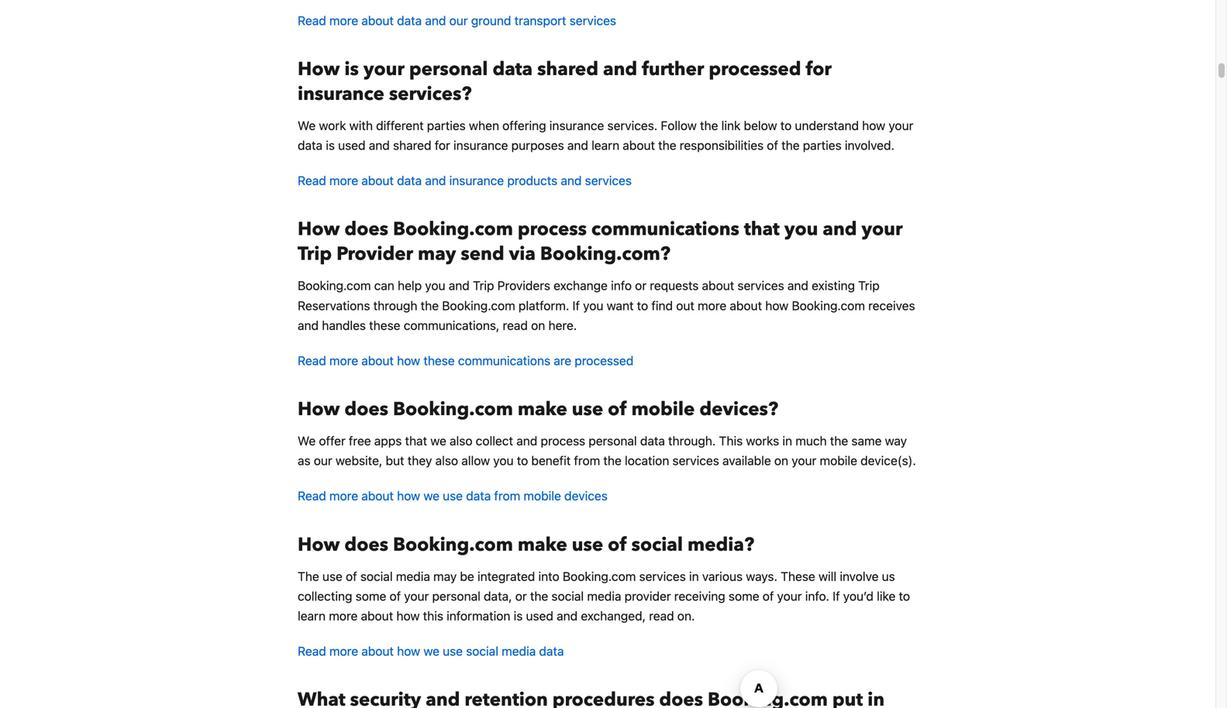 Task type: vqa. For each thing, say whether or not it's contained in the screenshot.
requests
yes



Task type: describe. For each thing, give the bounding box(es) containing it.
purposes
[[511, 138, 564, 153]]

but
[[386, 454, 404, 468]]

learn inside we work with different parties when offering insurance services. follow the link below to understand how your data is used and shared for insurance purposes and learn about the responsibilities of the parties involved.
[[592, 138, 619, 153]]

does for how does booking.com make use of social media?
[[344, 532, 388, 558]]

learn inside the use of social media may be integrated into booking.com services in various ways. these will involve us collecting some of your personal data, or the social media provider receiving some of your info. if you'd like to learn more about how this information is used and exchanged, read on.
[[298, 609, 326, 624]]

use down allow
[[443, 489, 463, 504]]

provider
[[337, 242, 413, 267]]

link
[[721, 118, 741, 133]]

for inside we work with different parties when offering insurance services. follow the link below to understand how your data is used and shared for insurance purposes and learn about the responsibilities of the parties involved.
[[435, 138, 450, 153]]

more inside booking.com can help you and trip providers exchange info or requests about services and existing trip reservations through the booking.com platform. if you want to find out more about how booking.com receives and handles these communications, read on here.
[[698, 298, 727, 313]]

services?
[[389, 81, 472, 107]]

our inside we offer free apps that we also collect and process personal data through. this works in much the same way as our website, but they also allow you to benefit from the location services available on your mobile device(s).
[[314, 454, 332, 468]]

involved.
[[845, 138, 895, 153]]

available
[[722, 454, 771, 468]]

trip inside how does booking.com process communications that you and your trip provider may send via booking.com?
[[298, 242, 332, 267]]

of up read more about how we use social media data link
[[390, 589, 401, 604]]

requests
[[650, 278, 699, 293]]

this
[[423, 609, 443, 624]]

same
[[851, 434, 882, 448]]

and inside 'how is your personal data shared and further processed for insurance services?'
[[603, 56, 637, 82]]

0 vertical spatial media
[[396, 569, 430, 584]]

here.
[[548, 318, 577, 333]]

2 some from the left
[[729, 589, 759, 604]]

data inside 'how is your personal data shared and further processed for insurance services?'
[[493, 56, 533, 82]]

media?
[[688, 532, 754, 558]]

we for we offer free apps that we also collect and process personal data through. this works in much the same way as our website, but they also allow you to benefit from the location services available on your mobile device(s).
[[298, 434, 316, 448]]

may inside how does booking.com process communications that you and your trip provider may send via booking.com?
[[418, 242, 456, 267]]

how is your personal data shared and further processed for insurance services?
[[298, 56, 832, 107]]

read more about how we use data from mobile devices link
[[298, 489, 608, 504]]

you inside we offer free apps that we also collect and process personal data through. this works in much the same way as our website, but they also allow you to benefit from the location services available on your mobile device(s).
[[493, 454, 514, 468]]

services down we work with different parties when offering insurance services. follow the link below to understand how your data is used and shared for insurance purposes and learn about the responsibilities of the parties involved.
[[585, 173, 632, 188]]

booking.com up reservations
[[298, 278, 371, 293]]

info.
[[805, 589, 829, 604]]

in inside we offer free apps that we also collect and process personal data through. this works in much the same way as our website, but they also allow you to benefit from the location services available on your mobile device(s).
[[782, 434, 792, 448]]

follow
[[661, 118, 697, 133]]

provider
[[625, 589, 671, 604]]

help
[[398, 278, 422, 293]]

device(s).
[[861, 454, 916, 468]]

social down into
[[552, 589, 584, 604]]

the inside booking.com can help you and trip providers exchange info or requests about services and existing trip reservations through the booking.com platform. if you want to find out more about how booking.com receives and handles these communications, read on here.
[[421, 298, 439, 313]]

that inside how does booking.com process communications that you and your trip provider may send via booking.com?
[[744, 217, 780, 242]]

data inside we work with different parties when offering insurance services. follow the link below to understand how your data is used and shared for insurance purposes and learn about the responsibilities of the parties involved.
[[298, 138, 323, 153]]

your inside we offer free apps that we also collect and process personal data through. this works in much the same way as our website, but they also allow you to benefit from the location services available on your mobile device(s).
[[792, 454, 817, 468]]

services inside we offer free apps that we also collect and process personal data through. this works in much the same way as our website, but they also allow you to benefit from the location services available on your mobile device(s).
[[673, 454, 719, 468]]

with
[[349, 118, 373, 133]]

used inside the use of social media may be integrated into booking.com services in various ways. these will involve us collecting some of your personal data, or the social media provider receiving some of your info. if you'd like to learn more about how this information is used and exchanged, read on.
[[526, 609, 553, 624]]

use down this
[[443, 644, 463, 659]]

are
[[554, 353, 571, 368]]

like
[[877, 589, 896, 604]]

read more about how these communications are processed link
[[298, 353, 634, 368]]

and inside how does booking.com process communications that you and your trip provider may send via booking.com?
[[823, 217, 857, 242]]

how does booking.com process communications that you and your trip provider may send via booking.com?
[[298, 217, 903, 267]]

we for data
[[424, 489, 439, 504]]

the left same
[[830, 434, 848, 448]]

the left location
[[603, 454, 622, 468]]

will
[[819, 569, 837, 584]]

they
[[408, 454, 432, 468]]

involve
[[840, 569, 879, 584]]

services inside the use of social media may be integrated into booking.com services in various ways. these will involve us collecting some of your personal data, or the social media provider receiving some of your info. if you'd like to learn more about how this information is used and exchanged, read on.
[[639, 569, 686, 584]]

more for read more about data and our ground transport services
[[329, 13, 358, 28]]

of up the use of social media may be integrated into booking.com services in various ways. these will involve us collecting some of your personal data, or the social media provider receiving some of your info. if you'd like to learn more about how this information is used and exchanged, read on.
[[608, 532, 627, 558]]

1 vertical spatial parties
[[803, 138, 842, 153]]

products
[[507, 173, 558, 188]]

devices
[[564, 489, 608, 504]]

integrated
[[477, 569, 535, 584]]

0 horizontal spatial communications
[[458, 353, 550, 368]]

reservations
[[298, 298, 370, 313]]

may inside the use of social media may be integrated into booking.com services in various ways. these will involve us collecting some of your personal data, or the social media provider receiving some of your info. if you'd like to learn more about how this information is used and exchanged, read on.
[[433, 569, 457, 584]]

read for read more about how we use social media data
[[298, 644, 326, 659]]

how for how is your personal data shared and further processed for insurance services?
[[298, 56, 340, 82]]

much
[[796, 434, 827, 448]]

and inside we offer free apps that we also collect and process personal data through. this works in much the same way as our website, but they also allow you to benefit from the location services available on your mobile device(s).
[[516, 434, 537, 448]]

works
[[746, 434, 779, 448]]

you inside how does booking.com process communications that you and your trip provider may send via booking.com?
[[784, 217, 818, 242]]

information
[[447, 609, 510, 624]]

the use of social media may be integrated into booking.com services in various ways. these will involve us collecting some of your personal data, or the social media provider receiving some of your info. if you'd like to learn more about how this information is used and exchanged, read on.
[[298, 569, 910, 624]]

booking.com can help you and trip providers exchange info or requests about services and existing trip reservations through the booking.com platform. if you want to find out more about how booking.com receives and handles these communications, read on here.
[[298, 278, 915, 333]]

of up collecting
[[346, 569, 357, 584]]

about inside we work with different parties when offering insurance services. follow the link below to understand how your data is used and shared for insurance purposes and learn about the responsibilities of the parties involved.
[[623, 138, 655, 153]]

different
[[376, 118, 424, 133]]

we offer free apps that we also collect and process personal data through. this works in much the same way as our website, but they also allow you to benefit from the location services available on your mobile device(s).
[[298, 434, 916, 468]]

is inside the use of social media may be integrated into booking.com services in various ways. these will involve us collecting some of your personal data, or the social media provider receiving some of your info. if you'd like to learn more about how this information is used and exchanged, read on.
[[514, 609, 523, 624]]

1 vertical spatial from
[[494, 489, 520, 504]]

how inside we work with different parties when offering insurance services. follow the link below to understand how your data is used and shared for insurance purposes and learn about the responsibilities of the parties involved.
[[862, 118, 885, 133]]

more for read more about how we use data from mobile devices
[[329, 489, 358, 504]]

communications,
[[404, 318, 500, 333]]

be
[[460, 569, 474, 584]]

can
[[374, 278, 394, 293]]

data down into
[[539, 644, 564, 659]]

how inside the use of social media may be integrated into booking.com services in various ways. these will involve us collecting some of your personal data, or the social media provider receiving some of your info. if you'd like to learn more about how this information is used and exchanged, read on.
[[396, 609, 420, 624]]

below
[[744, 118, 777, 133]]

through
[[373, 298, 417, 313]]

0 horizontal spatial processed
[[575, 353, 634, 368]]

receiving
[[674, 589, 725, 604]]

personal inside we offer free apps that we also collect and process personal data through. this works in much the same way as our website, but they also allow you to benefit from the location services available on your mobile device(s).
[[589, 434, 637, 448]]

we work with different parties when offering insurance services. follow the link below to understand how your data is used and shared for insurance purposes and learn about the responsibilities of the parties involved.
[[298, 118, 913, 153]]

your down these
[[777, 589, 802, 604]]

1 horizontal spatial these
[[424, 353, 455, 368]]

website,
[[336, 454, 382, 468]]

data up "services?"
[[397, 13, 422, 28]]

more inside the use of social media may be integrated into booking.com services in various ways. these will involve us collecting some of your personal data, or the social media provider receiving some of your info. if you'd like to learn more about how this information is used and exchanged, read on.
[[329, 609, 358, 624]]

of down ways.
[[763, 589, 774, 604]]

0 horizontal spatial parties
[[427, 118, 466, 133]]

1 some from the left
[[356, 589, 386, 604]]

processed inside 'how is your personal data shared and further processed for insurance services?'
[[709, 56, 801, 82]]

exchanged,
[[581, 609, 646, 624]]

social up provider
[[631, 532, 683, 558]]

read more about how we use social media data
[[298, 644, 564, 659]]

read more about data and our ground transport services
[[298, 13, 616, 28]]

via
[[509, 242, 536, 267]]

out
[[676, 298, 694, 313]]

your inside how does booking.com process communications that you and your trip provider may send via booking.com?
[[862, 217, 903, 242]]

read more about data and insurance products and services
[[298, 173, 632, 188]]

send
[[461, 242, 504, 267]]

existing
[[812, 278, 855, 293]]

booking.com inside the use of social media may be integrated into booking.com services in various ways. these will involve us collecting some of your personal data, or the social media provider receiving some of your info. if you'd like to learn more about how this information is used and exchanged, read on.
[[563, 569, 636, 584]]

shared inside 'how is your personal data shared and further processed for insurance services?'
[[537, 56, 598, 82]]

read more about data and insurance products and services link
[[298, 173, 632, 188]]

more for read more about data and insurance products and services
[[329, 173, 358, 188]]

1 horizontal spatial trip
[[473, 278, 494, 293]]

we for social
[[424, 644, 439, 659]]

as
[[298, 454, 311, 468]]

social down the information
[[466, 644, 498, 659]]

read inside the use of social media may be integrated into booking.com services in various ways. these will involve us collecting some of your personal data, or the social media provider receiving some of your info. if you'd like to learn more about how this information is used and exchanged, read on.
[[649, 609, 674, 624]]

offer
[[319, 434, 346, 448]]

or inside booking.com can help you and trip providers exchange info or requests about services and existing trip reservations through the booking.com platform. if you want to find out more about how booking.com receives and handles these communications, read on here.
[[635, 278, 647, 293]]

use inside the use of social media may be integrated into booking.com services in various ways. these will involve us collecting some of your personal data, or the social media provider receiving some of your info. if you'd like to learn more about how this information is used and exchanged, read on.
[[322, 569, 343, 584]]

booking.com down "existing"
[[792, 298, 865, 313]]

collecting
[[298, 589, 352, 604]]

read more about how we use social media data link
[[298, 644, 564, 659]]

you'd
[[843, 589, 874, 604]]

read more about how we use data from mobile devices
[[298, 489, 608, 504]]

handles
[[322, 318, 366, 333]]

read for read more about data and insurance products and services
[[298, 173, 326, 188]]

booking.com inside how does booking.com process communications that you and your trip provider may send via booking.com?
[[393, 217, 513, 242]]

how for how does booking.com process communications that you and your trip provider may send via booking.com?
[[298, 217, 340, 242]]

apps
[[374, 434, 402, 448]]

allow
[[461, 454, 490, 468]]



Task type: locate. For each thing, give the bounding box(es) containing it.
2 vertical spatial is
[[514, 609, 523, 624]]

0 horizontal spatial from
[[494, 489, 520, 504]]

1 does from the top
[[344, 217, 388, 242]]

1 horizontal spatial is
[[344, 56, 359, 82]]

make for social
[[518, 532, 567, 558]]

to inside we work with different parties when offering insurance services. follow the link below to understand how your data is used and shared for insurance purposes and learn about the responsibilities of the parties involved.
[[780, 118, 792, 133]]

exchange
[[554, 278, 608, 293]]

media up this
[[396, 569, 430, 584]]

0 vertical spatial also
[[450, 434, 472, 448]]

from up how does booking.com make use of social media?
[[494, 489, 520, 504]]

0 horizontal spatial or
[[515, 589, 527, 604]]

these inside booking.com can help you and trip providers exchange info or requests about services and existing trip reservations through the booking.com platform. if you want to find out more about how booking.com receives and handles these communications, read on here.
[[369, 318, 400, 333]]

make up into
[[518, 532, 567, 558]]

on inside booking.com can help you and trip providers exchange info or requests about services and existing trip reservations through the booking.com platform. if you want to find out more about how booking.com receives and handles these communications, read on here.
[[531, 318, 545, 333]]

mobile inside we offer free apps that we also collect and process personal data through. this works in much the same way as our website, but they also allow you to benefit from the location services available on your mobile device(s).
[[820, 454, 857, 468]]

for inside 'how is your personal data shared and further processed for insurance services?'
[[806, 56, 832, 82]]

how inside how does booking.com process communications that you and your trip provider may send via booking.com?
[[298, 217, 340, 242]]

to inside the use of social media may be integrated into booking.com services in various ways. these will involve us collecting some of your personal data, or the social media provider receiving some of your info. if you'd like to learn more about how this information is used and exchanged, read on.
[[899, 589, 910, 604]]

1 vertical spatial process
[[541, 434, 585, 448]]

these
[[369, 318, 400, 333], [424, 353, 455, 368]]

trip up reservations
[[298, 242, 332, 267]]

we down they
[[424, 489, 439, 504]]

or right info
[[635, 278, 647, 293]]

shared
[[537, 56, 598, 82], [393, 138, 431, 153]]

1 vertical spatial learn
[[298, 609, 326, 624]]

of
[[767, 138, 778, 153], [608, 397, 627, 423], [608, 532, 627, 558], [346, 569, 357, 584], [390, 589, 401, 604], [763, 589, 774, 604]]

1 horizontal spatial read
[[649, 609, 674, 624]]

your up 'different'
[[363, 56, 405, 82]]

1 vertical spatial our
[[314, 454, 332, 468]]

ways.
[[746, 569, 777, 584]]

services left "existing"
[[738, 278, 784, 293]]

in inside the use of social media may be integrated into booking.com services in various ways. these will involve us collecting some of your personal data, or the social media provider receiving some of your info. if you'd like to learn more about how this information is used and exchanged, read on.
[[689, 569, 699, 584]]

if inside the use of social media may be integrated into booking.com services in various ways. these will involve us collecting some of your personal data, or the social media provider receiving some of your info. if you'd like to learn more about how this information is used and exchanged, read on.
[[833, 589, 840, 604]]

0 vertical spatial make
[[518, 397, 567, 423]]

and inside the use of social media may be integrated into booking.com services in various ways. these will involve us collecting some of your personal data, or the social media provider receiving some of your info. if you'd like to learn more about how this information is used and exchanged, read on.
[[557, 609, 578, 624]]

find
[[651, 298, 673, 313]]

media down the information
[[502, 644, 536, 659]]

of down below
[[767, 138, 778, 153]]

1 horizontal spatial mobile
[[631, 397, 695, 423]]

you
[[784, 217, 818, 242], [425, 278, 445, 293], [583, 298, 603, 313], [493, 454, 514, 468]]

1 read from the top
[[298, 13, 326, 28]]

0 vertical spatial may
[[418, 242, 456, 267]]

personal down the be at bottom
[[432, 589, 481, 604]]

these
[[781, 569, 815, 584]]

does for how does booking.com process communications that you and your trip provider may send via booking.com?
[[344, 217, 388, 242]]

on inside we offer free apps that we also collect and process personal data through. this works in much the same way as our website, but they also allow you to benefit from the location services available on your mobile device(s).
[[774, 454, 788, 468]]

personal up location
[[589, 434, 637, 448]]

is inside 'how is your personal data shared and further processed for insurance services?'
[[344, 56, 359, 82]]

1 vertical spatial if
[[833, 589, 840, 604]]

services.
[[607, 118, 658, 133]]

on.
[[677, 609, 695, 624]]

more for read more about how we use social media data
[[329, 644, 358, 659]]

1 horizontal spatial parties
[[803, 138, 842, 153]]

0 vertical spatial our
[[449, 13, 468, 28]]

make
[[518, 397, 567, 423], [518, 532, 567, 558]]

your up this
[[404, 589, 429, 604]]

personal inside 'how is your personal data shared and further processed for insurance services?'
[[409, 56, 488, 82]]

1 vertical spatial read
[[649, 609, 674, 624]]

process inside how does booking.com process communications that you and your trip provider may send via booking.com?
[[518, 217, 587, 242]]

in up receiving in the right bottom of the page
[[689, 569, 699, 584]]

0 vertical spatial in
[[782, 434, 792, 448]]

how does booking.com make use of mobile devices?
[[298, 397, 778, 423]]

if inside booking.com can help you and trip providers exchange info or requests about services and existing trip reservations through the booking.com platform. if you want to find out more about how booking.com receives and handles these communications, read on here.
[[573, 298, 580, 313]]

2 vertical spatial does
[[344, 532, 388, 558]]

2 vertical spatial media
[[502, 644, 536, 659]]

or inside the use of social media may be integrated into booking.com services in various ways. these will involve us collecting some of your personal data, or the social media provider receiving some of your info. if you'd like to learn more about how this information is used and exchanged, read on.
[[515, 589, 527, 604]]

1 vertical spatial does
[[344, 397, 388, 423]]

1 vertical spatial processed
[[575, 353, 634, 368]]

social right the
[[360, 569, 393, 584]]

to inside we offer free apps that we also collect and process personal data through. this works in much the same way as our website, but they also allow you to benefit from the location services available on your mobile device(s).
[[517, 454, 528, 468]]

is
[[344, 56, 359, 82], [326, 138, 335, 153], [514, 609, 523, 624]]

may
[[418, 242, 456, 267], [433, 569, 457, 584]]

to inside booking.com can help you and trip providers exchange info or requests about services and existing trip reservations through the booking.com platform. if you want to find out more about how booking.com receives and handles these communications, read on here.
[[637, 298, 648, 313]]

in left much
[[782, 434, 792, 448]]

3 does from the top
[[344, 532, 388, 558]]

used inside we work with different parties when offering insurance services. follow the link below to understand how your data is used and shared for insurance purposes and learn about the responsibilities of the parties involved.
[[338, 138, 366, 153]]

platform.
[[519, 298, 569, 313]]

we inside we offer free apps that we also collect and process personal data through. this works in much the same way as our website, but they also allow you to benefit from the location services available on your mobile device(s).
[[298, 434, 316, 448]]

trip down send
[[473, 278, 494, 293]]

read for read more about how these communications are processed
[[298, 353, 326, 368]]

1 vertical spatial personal
[[589, 434, 637, 448]]

you down collect
[[493, 454, 514, 468]]

use up we offer free apps that we also collect and process personal data through. this works in much the same way as our website, but they also allow you to benefit from the location services available on your mobile device(s).
[[572, 397, 603, 423]]

0 horizontal spatial mobile
[[524, 489, 561, 504]]

we
[[430, 434, 446, 448], [424, 489, 439, 504], [424, 644, 439, 659]]

1 horizontal spatial if
[[833, 589, 840, 604]]

transport
[[514, 13, 566, 28]]

personal inside the use of social media may be integrated into booking.com services in various ways. these will involve us collecting some of your personal data, or the social media provider receiving some of your info. if you'd like to learn more about how this information is used and exchanged, read on.
[[432, 589, 481, 604]]

when
[[469, 118, 499, 133]]

1 make from the top
[[518, 397, 567, 423]]

3 how from the top
[[298, 397, 340, 423]]

0 horizontal spatial these
[[369, 318, 400, 333]]

of inside we work with different parties when offering insurance services. follow the link below to understand how your data is used and shared for insurance purposes and learn about the responsibilities of the parties involved.
[[767, 138, 778, 153]]

collect
[[476, 434, 513, 448]]

1 vertical spatial for
[[435, 138, 450, 153]]

data down allow
[[466, 489, 491, 504]]

1 horizontal spatial in
[[782, 434, 792, 448]]

the down help
[[421, 298, 439, 313]]

location
[[625, 454, 669, 468]]

to right below
[[780, 118, 792, 133]]

is up the with
[[344, 56, 359, 82]]

1 vertical spatial mobile
[[820, 454, 857, 468]]

us
[[882, 569, 895, 584]]

we down this
[[424, 644, 439, 659]]

we inside we work with different parties when offering insurance services. follow the link below to understand how your data is used and shared for insurance purposes and learn about the responsibilities of the parties involved.
[[298, 118, 316, 133]]

process inside we offer free apps that we also collect and process personal data through. this works in much the same way as our website, but they also allow you to benefit from the location services available on your mobile device(s).
[[541, 434, 585, 448]]

data inside we offer free apps that we also collect and process personal data through. this works in much the same way as our website, but they also allow you to benefit from the location services available on your mobile device(s).
[[640, 434, 665, 448]]

make for mobile
[[518, 397, 567, 423]]

our left ground
[[449, 13, 468, 28]]

shared down 'different'
[[393, 138, 431, 153]]

1 vertical spatial we
[[298, 434, 316, 448]]

our right as
[[314, 454, 332, 468]]

read
[[503, 318, 528, 333], [649, 609, 674, 624]]

1 horizontal spatial on
[[774, 454, 788, 468]]

data down ground
[[493, 56, 533, 82]]

parties
[[427, 118, 466, 133], [803, 138, 842, 153]]

about inside the use of social media may be integrated into booking.com services in various ways. these will involve us collecting some of your personal data, or the social media provider receiving some of your info. if you'd like to learn more about how this information is used and exchanged, read on.
[[361, 609, 393, 624]]

may up help
[[418, 242, 456, 267]]

devices?
[[699, 397, 778, 423]]

free
[[349, 434, 371, 448]]

way
[[885, 434, 907, 448]]

trip up the "receives"
[[858, 278, 880, 293]]

0 vertical spatial we
[[430, 434, 446, 448]]

how
[[298, 56, 340, 82], [298, 217, 340, 242], [298, 397, 340, 423], [298, 532, 340, 558]]

use
[[572, 397, 603, 423], [443, 489, 463, 504], [572, 532, 603, 558], [322, 569, 343, 584], [443, 644, 463, 659]]

1 vertical spatial used
[[526, 609, 553, 624]]

providers
[[497, 278, 550, 293]]

responsibilities
[[680, 138, 764, 153]]

how inside 'how is your personal data shared and further processed for insurance services?'
[[298, 56, 340, 82]]

0 horizontal spatial in
[[689, 569, 699, 584]]

data down work
[[298, 138, 323, 153]]

0 vertical spatial we
[[298, 118, 316, 133]]

0 horizontal spatial some
[[356, 589, 386, 604]]

1 vertical spatial or
[[515, 589, 527, 604]]

the inside the use of social media may be integrated into booking.com services in various ways. these will involve us collecting some of your personal data, or the social media provider receiving some of your info. if you'd like to learn more about how this information is used and exchanged, read on.
[[530, 589, 548, 604]]

2 vertical spatial personal
[[432, 589, 481, 604]]

we inside we offer free apps that we also collect and process personal data through. this works in much the same way as our website, but they also allow you to benefit from the location services available on your mobile device(s).
[[430, 434, 446, 448]]

0 vertical spatial on
[[531, 318, 545, 333]]

the
[[298, 569, 319, 584]]

from inside we offer free apps that we also collect and process personal data through. this works in much the same way as our website, but they also allow you to benefit from the location services available on your mobile device(s).
[[574, 454, 600, 468]]

0 vertical spatial parties
[[427, 118, 466, 133]]

we up as
[[298, 434, 316, 448]]

0 horizontal spatial trip
[[298, 242, 332, 267]]

1 vertical spatial in
[[689, 569, 699, 584]]

how
[[862, 118, 885, 133], [765, 298, 789, 313], [397, 353, 420, 368], [397, 489, 420, 504], [396, 609, 420, 624], [397, 644, 420, 659]]

booking.com?
[[540, 242, 670, 267]]

0 horizontal spatial shared
[[393, 138, 431, 153]]

1 horizontal spatial some
[[729, 589, 759, 604]]

learn down collecting
[[298, 609, 326, 624]]

1 horizontal spatial that
[[744, 217, 780, 242]]

read down platform.
[[503, 318, 528, 333]]

0 vertical spatial mobile
[[631, 397, 695, 423]]

offering
[[502, 118, 546, 133]]

2 horizontal spatial is
[[514, 609, 523, 624]]

into
[[538, 569, 559, 584]]

2 how from the top
[[298, 217, 340, 242]]

process down products
[[518, 217, 587, 242]]

read for read more about data and our ground transport services
[[298, 13, 326, 28]]

we for we work with different parties when offering insurance services. follow the link below to understand how your data is used and shared for insurance purposes and learn about the responsibilities of the parties involved.
[[298, 118, 316, 133]]

read
[[298, 13, 326, 28], [298, 173, 326, 188], [298, 353, 326, 368], [298, 489, 326, 504], [298, 644, 326, 659]]

1 horizontal spatial processed
[[709, 56, 801, 82]]

on down the works
[[774, 454, 788, 468]]

5 read from the top
[[298, 644, 326, 659]]

1 horizontal spatial learn
[[592, 138, 619, 153]]

read for read more about how we use data from mobile devices
[[298, 489, 326, 504]]

1 vertical spatial we
[[424, 489, 439, 504]]

3 read from the top
[[298, 353, 326, 368]]

make up benefit
[[518, 397, 567, 423]]

1 horizontal spatial communications
[[591, 217, 739, 242]]

is inside we work with different parties when offering insurance services. follow the link below to understand how your data is used and shared for insurance purposes and learn about the responsibilities of the parties involved.
[[326, 138, 335, 153]]

more for read more about how these communications are processed
[[329, 353, 358, 368]]

info
[[611, 278, 632, 293]]

0 vertical spatial used
[[338, 138, 366, 153]]

0 horizontal spatial used
[[338, 138, 366, 153]]

1 horizontal spatial or
[[635, 278, 647, 293]]

2 horizontal spatial mobile
[[820, 454, 857, 468]]

your inside 'how is your personal data shared and further processed for insurance services?'
[[363, 56, 405, 82]]

through.
[[668, 434, 716, 448]]

data up location
[[640, 434, 665, 448]]

process
[[518, 217, 587, 242], [541, 434, 585, 448]]

benefit
[[531, 454, 571, 468]]

0 horizontal spatial that
[[405, 434, 427, 448]]

your down much
[[792, 454, 817, 468]]

your
[[363, 56, 405, 82], [889, 118, 913, 133], [862, 217, 903, 242], [792, 454, 817, 468], [404, 589, 429, 604], [777, 589, 802, 604]]

services right transport
[[570, 13, 616, 28]]

read down provider
[[649, 609, 674, 624]]

0 horizontal spatial on
[[531, 318, 545, 333]]

communications left are
[[458, 353, 550, 368]]

from
[[574, 454, 600, 468], [494, 489, 520, 504]]

process up benefit
[[541, 434, 585, 448]]

how for how does booking.com make use of mobile devices?
[[298, 397, 340, 423]]

the
[[700, 118, 718, 133], [658, 138, 676, 153], [781, 138, 800, 153], [421, 298, 439, 313], [830, 434, 848, 448], [603, 454, 622, 468], [530, 589, 548, 604]]

for up the understand
[[806, 56, 832, 82]]

1 vertical spatial also
[[435, 454, 458, 468]]

you right help
[[425, 278, 445, 293]]

used
[[338, 138, 366, 153], [526, 609, 553, 624]]

communications inside how does booking.com process communications that you and your trip provider may send via booking.com?
[[591, 217, 739, 242]]

your inside we work with different parties when offering insurance services. follow the link below to understand how your data is used and shared for insurance purposes and learn about the responsibilities of the parties involved.
[[889, 118, 913, 133]]

1 vertical spatial that
[[405, 434, 427, 448]]

does for how does booking.com make use of mobile devices?
[[344, 397, 388, 423]]

1 we from the top
[[298, 118, 316, 133]]

some
[[356, 589, 386, 604], [729, 589, 759, 604]]

does inside how does booking.com process communications that you and your trip provider may send via booking.com?
[[344, 217, 388, 242]]

0 vertical spatial process
[[518, 217, 587, 242]]

or right data,
[[515, 589, 527, 604]]

1 horizontal spatial used
[[526, 609, 553, 624]]

used down the with
[[338, 138, 366, 153]]

for up "read more about data and insurance products and services"
[[435, 138, 450, 153]]

read inside booking.com can help you and trip providers exchange info or requests about services and existing trip reservations through the booking.com platform. if you want to find out more about how booking.com receives and handles these communications, read on here.
[[503, 318, 528, 333]]

0 vertical spatial communications
[[591, 217, 739, 242]]

shared down transport
[[537, 56, 598, 82]]

1 horizontal spatial shared
[[537, 56, 598, 82]]

0 vertical spatial that
[[744, 217, 780, 242]]

0 vertical spatial personal
[[409, 56, 488, 82]]

of up we offer free apps that we also collect and process personal data through. this works in much the same way as our website, but they also allow you to benefit from the location services available on your mobile device(s).
[[608, 397, 627, 423]]

various
[[702, 569, 743, 584]]

communications up 'requests'
[[591, 217, 739, 242]]

personal down read more about data and our ground transport services
[[409, 56, 488, 82]]

processed up below
[[709, 56, 801, 82]]

0 horizontal spatial if
[[573, 298, 580, 313]]

0 vertical spatial learn
[[592, 138, 619, 153]]

2 make from the top
[[518, 532, 567, 558]]

further
[[642, 56, 704, 82]]

also
[[450, 434, 472, 448], [435, 454, 458, 468]]

1 vertical spatial make
[[518, 532, 567, 558]]

shared inside we work with different parties when offering insurance services. follow the link below to understand how your data is used and shared for insurance purposes and learn about the responsibilities of the parties involved.
[[393, 138, 431, 153]]

communications
[[591, 217, 739, 242], [458, 353, 550, 368]]

if down exchange
[[573, 298, 580, 313]]

some right collecting
[[356, 589, 386, 604]]

understand
[[795, 118, 859, 133]]

0 vertical spatial read
[[503, 318, 528, 333]]

learn down services. at the top of page
[[592, 138, 619, 153]]

used down into
[[526, 609, 553, 624]]

the left link
[[700, 118, 718, 133]]

want
[[607, 298, 634, 313]]

2 horizontal spatial trip
[[858, 278, 880, 293]]

the down the understand
[[781, 138, 800, 153]]

0 horizontal spatial is
[[326, 138, 335, 153]]

services down through. at the bottom of page
[[673, 454, 719, 468]]

that
[[744, 217, 780, 242], [405, 434, 427, 448]]

0 horizontal spatial learn
[[298, 609, 326, 624]]

you down exchange
[[583, 298, 603, 313]]

2 horizontal spatial media
[[587, 589, 621, 604]]

to
[[780, 118, 792, 133], [637, 298, 648, 313], [517, 454, 528, 468], [899, 589, 910, 604]]

1 horizontal spatial from
[[574, 454, 600, 468]]

we up they
[[430, 434, 446, 448]]

parties down "services?"
[[427, 118, 466, 133]]

1 how from the top
[[298, 56, 340, 82]]

media up exchanged,
[[587, 589, 621, 604]]

we left work
[[298, 118, 316, 133]]

to left find
[[637, 298, 648, 313]]

how for how does booking.com make use of social media?
[[298, 532, 340, 558]]

1 vertical spatial is
[[326, 138, 335, 153]]

0 vertical spatial from
[[574, 454, 600, 468]]

is down work
[[326, 138, 335, 153]]

these down through
[[369, 318, 400, 333]]

0 horizontal spatial read
[[503, 318, 528, 333]]

the down follow
[[658, 138, 676, 153]]

data,
[[484, 589, 512, 604]]

use down devices
[[572, 532, 603, 558]]

2 does from the top
[[344, 397, 388, 423]]

2 we from the top
[[298, 434, 316, 448]]

how does booking.com make use of social media?
[[298, 532, 754, 558]]

how inside booking.com can help you and trip providers exchange info or requests about services and existing trip reservations through the booking.com platform. if you want to find out more about how booking.com receives and handles these communications, read on here.
[[765, 298, 789, 313]]

1 vertical spatial media
[[587, 589, 621, 604]]

work
[[319, 118, 346, 133]]

0 vertical spatial if
[[573, 298, 580, 313]]

mobile down benefit
[[524, 489, 561, 504]]

0 vertical spatial does
[[344, 217, 388, 242]]

to left benefit
[[517, 454, 528, 468]]

1 vertical spatial on
[[774, 454, 788, 468]]

booking.com down read more about how these communications are processed link
[[393, 397, 513, 423]]

0 vertical spatial processed
[[709, 56, 801, 82]]

2 vertical spatial we
[[424, 644, 439, 659]]

0 horizontal spatial for
[[435, 138, 450, 153]]

0 horizontal spatial our
[[314, 454, 332, 468]]

ground
[[471, 13, 511, 28]]

2 read from the top
[[298, 173, 326, 188]]

2 vertical spatial mobile
[[524, 489, 561, 504]]

mobile up through. at the bottom of page
[[631, 397, 695, 423]]

services inside booking.com can help you and trip providers exchange info or requests about services and existing trip reservations through the booking.com platform. if you want to find out more about how booking.com receives and handles these communications, read on here.
[[738, 278, 784, 293]]

4 read from the top
[[298, 489, 326, 504]]

1 horizontal spatial our
[[449, 13, 468, 28]]

your up the "receives"
[[862, 217, 903, 242]]

services up provider
[[639, 569, 686, 584]]

use up collecting
[[322, 569, 343, 584]]

0 vertical spatial for
[[806, 56, 832, 82]]

these down the communications, on the top left
[[424, 353, 455, 368]]

booking.com up exchanged,
[[563, 569, 636, 584]]

0 vertical spatial these
[[369, 318, 400, 333]]

data down 'different'
[[397, 173, 422, 188]]

1 horizontal spatial media
[[502, 644, 536, 659]]

0 vertical spatial is
[[344, 56, 359, 82]]

mobile down much
[[820, 454, 857, 468]]

insurance inside 'how is your personal data shared and further processed for insurance services?'
[[298, 81, 384, 107]]

read more about data and our ground transport services link
[[298, 13, 616, 28]]

0 vertical spatial shared
[[537, 56, 598, 82]]

that inside we offer free apps that we also collect and process personal data through. this works in much the same way as our website, but they also allow you to benefit from the location services available on your mobile device(s).
[[405, 434, 427, 448]]

read more about how these communications are processed
[[298, 353, 634, 368]]

to right like on the right of page
[[899, 589, 910, 604]]

for
[[806, 56, 832, 82], [435, 138, 450, 153]]

the down into
[[530, 589, 548, 604]]

on down platform.
[[531, 318, 545, 333]]

personal
[[409, 56, 488, 82], [589, 434, 637, 448], [432, 589, 481, 604]]

receives
[[868, 298, 915, 313]]

your up involved.
[[889, 118, 913, 133]]

processed
[[709, 56, 801, 82], [575, 353, 634, 368]]

4 how from the top
[[298, 532, 340, 558]]

mobile
[[631, 397, 695, 423], [820, 454, 857, 468], [524, 489, 561, 504]]

does
[[344, 217, 388, 242], [344, 397, 388, 423], [344, 532, 388, 558]]

1 vertical spatial these
[[424, 353, 455, 368]]

on
[[531, 318, 545, 333], [774, 454, 788, 468]]

0 horizontal spatial media
[[396, 569, 430, 584]]

booking.com up the communications, on the top left
[[442, 298, 515, 313]]

booking.com up the be at bottom
[[393, 532, 513, 558]]



